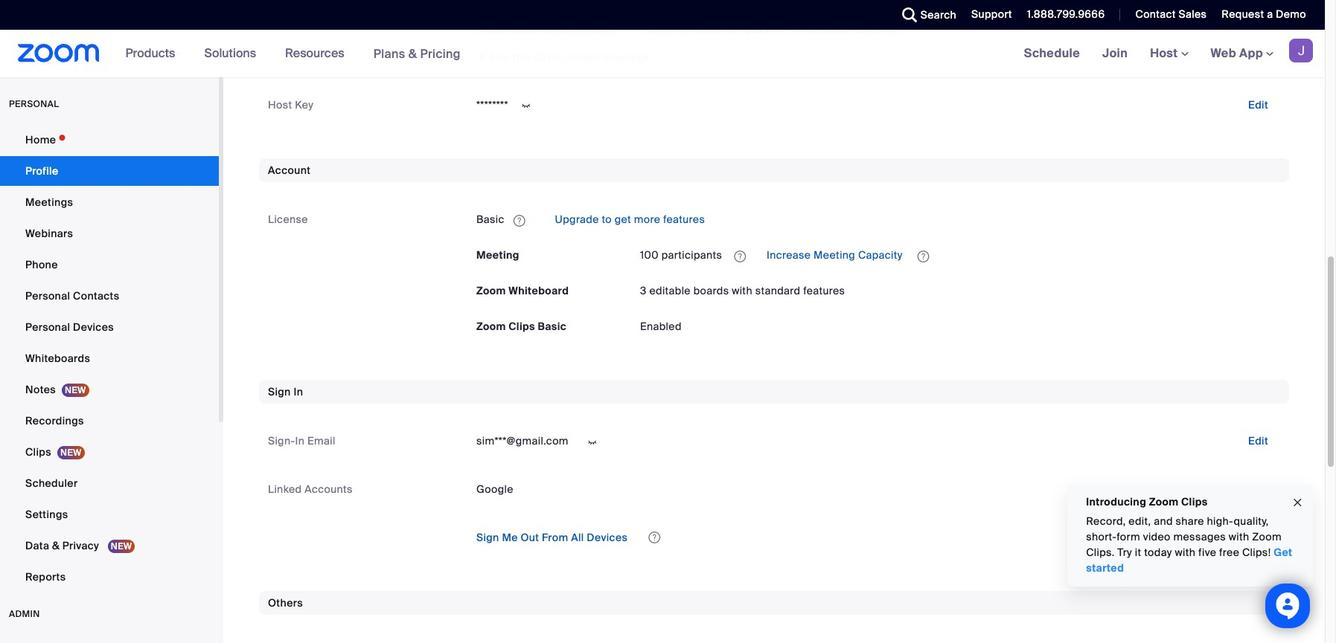 Task type: vqa. For each thing, say whether or not it's contained in the screenshot.
Get started link
yes



Task type: describe. For each thing, give the bounding box(es) containing it.
scheduler
[[25, 477, 78, 491]]

https://us05web.zoom.us/j/*******959?pwd=desbavy3bzvar7wnc5x3zdr4lxhafa.1
[[476, 23, 898, 36]]

app
[[1239, 45, 1263, 61]]

sign in
[[268, 386, 303, 399]]

this
[[513, 51, 532, 64]]

personal devices link
[[0, 313, 219, 342]]

try
[[1117, 546, 1132, 560]]

100 participants
[[640, 249, 722, 262]]

notes link
[[0, 375, 219, 405]]

started
[[1086, 562, 1124, 575]]

data
[[25, 540, 49, 553]]

in for sign-
[[295, 435, 305, 448]]

account
[[268, 164, 311, 178]]

a
[[1267, 7, 1273, 21]]

basic inside application
[[476, 213, 505, 227]]

sign me out from all devices application
[[465, 525, 1280, 550]]

application containing 100 participants
[[640, 244, 1280, 268]]

plans & pricing
[[373, 46, 461, 61]]

get
[[1274, 546, 1293, 560]]

webinars link
[[0, 219, 219, 249]]

resources button
[[285, 30, 351, 77]]

products
[[126, 45, 175, 61]]

1 horizontal spatial basic
[[538, 320, 567, 334]]

upgrade to get more features
[[552, 213, 705, 227]]

key
[[295, 98, 314, 112]]

zoom logo image
[[18, 44, 99, 63]]

linked
[[268, 483, 302, 496]]

get started
[[1086, 546, 1293, 575]]

quality,
[[1234, 515, 1269, 529]]

devices inside personal menu menu
[[73, 321, 114, 334]]

web app button
[[1211, 45, 1274, 61]]

capacity
[[858, 249, 903, 262]]

2 edit button from the top
[[1236, 430, 1280, 454]]

instant
[[565, 51, 600, 64]]

sign for sign in
[[268, 386, 291, 399]]

host button
[[1150, 45, 1188, 61]]

2 vertical spatial clips
[[1181, 496, 1208, 509]]

settings link
[[0, 500, 219, 530]]

others
[[268, 597, 303, 610]]

use
[[490, 51, 510, 64]]

privacy
[[62, 540, 99, 553]]

scheduler link
[[0, 469, 219, 499]]

it
[[1135, 546, 1141, 560]]

meetings navigation
[[1013, 30, 1325, 78]]

increase
[[767, 249, 811, 262]]

meeting inside application
[[814, 249, 855, 262]]

profile link
[[0, 156, 219, 186]]

record, edit, and share high-quality, short-form video messages with zoom clips. try it today with five free clips!
[[1086, 515, 1282, 560]]

personal for personal contacts
[[25, 290, 70, 303]]

meetings
[[25, 196, 73, 209]]

personal for personal devices
[[25, 321, 70, 334]]

zoom inside record, edit, and share high-quality, short-form video messages with zoom clips. try it today with five free clips!
[[1252, 531, 1282, 544]]

sign for sign me out from all devices
[[476, 531, 499, 545]]

sign-in email
[[268, 435, 335, 448]]

profile
[[25, 165, 58, 178]]

& for privacy
[[52, 540, 60, 553]]

id
[[534, 51, 546, 64]]

license
[[268, 213, 308, 227]]

learn more about your meeting license image
[[730, 250, 751, 263]]

host key
[[268, 98, 314, 112]]

close image
[[1292, 495, 1303, 512]]

and
[[1154, 515, 1173, 529]]

clips.
[[1086, 546, 1115, 560]]

record,
[[1086, 515, 1126, 529]]

schedule
[[1024, 45, 1080, 61]]

for
[[548, 51, 562, 64]]

whiteboards link
[[0, 344, 219, 374]]

phone
[[25, 258, 58, 272]]

google
[[476, 483, 514, 496]]

today
[[1144, 546, 1172, 560]]

me
[[502, 531, 518, 545]]

webinars
[[25, 227, 73, 240]]

free
[[1219, 546, 1239, 560]]

personal
[[9, 98, 59, 110]]

********
[[476, 98, 508, 112]]

from
[[542, 531, 568, 545]]

1 horizontal spatial clips
[[509, 320, 535, 334]]

five
[[1198, 546, 1216, 560]]

join
[[1102, 45, 1128, 61]]

notes
[[25, 383, 56, 397]]

more
[[634, 213, 660, 227]]

editable
[[649, 285, 691, 298]]

host for host key
[[268, 98, 292, 112]]



Task type: locate. For each thing, give the bounding box(es) containing it.
participants
[[662, 249, 722, 262]]

1 meeting from the left
[[476, 249, 519, 262]]

2 personal from the top
[[25, 321, 70, 334]]

clips down zoom whiteboard
[[509, 320, 535, 334]]

1.888.799.9666
[[1027, 7, 1105, 21]]

& inside product information navigation
[[408, 46, 417, 61]]

host left key
[[268, 98, 292, 112]]

100
[[640, 249, 659, 262]]

0 vertical spatial &
[[408, 46, 417, 61]]

sales
[[1179, 7, 1207, 21]]

personal down phone
[[25, 290, 70, 303]]

1 personal from the top
[[25, 290, 70, 303]]

zoom up and
[[1149, 496, 1179, 509]]

personal devices
[[25, 321, 114, 334]]

host for host
[[1150, 45, 1181, 61]]

host down contact sales
[[1150, 45, 1181, 61]]

&
[[408, 46, 417, 61], [52, 540, 60, 553]]

& right data
[[52, 540, 60, 553]]

in
[[294, 386, 303, 399], [295, 435, 305, 448]]

1 horizontal spatial devices
[[587, 531, 628, 545]]

1 vertical spatial basic
[[538, 320, 567, 334]]

features inside application
[[663, 213, 705, 227]]

1 vertical spatial features
[[803, 285, 845, 298]]

with right boards
[[732, 285, 753, 298]]

admin
[[9, 609, 40, 621]]

personal menu menu
[[0, 125, 219, 594]]

linked accounts
[[268, 483, 353, 496]]

solutions button
[[204, 30, 263, 77]]

host
[[1150, 45, 1181, 61], [268, 98, 292, 112]]

zoom up zoom clips basic
[[476, 285, 506, 298]]

0 vertical spatial sign
[[268, 386, 291, 399]]

out
[[521, 531, 539, 545]]

meeting down learn more about your license type icon
[[476, 249, 519, 262]]

email
[[307, 435, 335, 448]]

in left email on the left bottom
[[295, 435, 305, 448]]

messages
[[1173, 531, 1226, 544]]

support
[[971, 7, 1012, 21]]

share
[[1176, 515, 1204, 529]]

1 horizontal spatial &
[[408, 46, 417, 61]]

0 vertical spatial with
[[732, 285, 753, 298]]

form
[[1117, 531, 1140, 544]]

0 vertical spatial personal
[[25, 290, 70, 303]]

banner
[[0, 30, 1325, 78]]

1 edit from the top
[[1248, 98, 1268, 112]]

2 edit from the top
[[1248, 435, 1268, 448]]

learn more about your license type image
[[512, 216, 527, 226]]

meetings link
[[0, 188, 219, 217]]

in up sign-in email in the bottom left of the page
[[294, 386, 303, 399]]

meetings
[[602, 51, 650, 64]]

short-
[[1086, 531, 1117, 544]]

2 horizontal spatial with
[[1229, 531, 1249, 544]]

1 vertical spatial personal
[[25, 321, 70, 334]]

features down increase meeting capacity
[[803, 285, 845, 298]]

0 vertical spatial devices
[[73, 321, 114, 334]]

devices inside button
[[587, 531, 628, 545]]

1 vertical spatial edit button
[[1236, 430, 1280, 454]]

1 vertical spatial edit
[[1248, 435, 1268, 448]]

request a demo link
[[1211, 0, 1325, 30], [1222, 7, 1306, 21]]

meeting
[[476, 249, 519, 262], [814, 249, 855, 262]]

contact sales link
[[1124, 0, 1211, 30], [1136, 7, 1207, 21]]

show host key image
[[514, 99, 538, 113]]

phone link
[[0, 250, 219, 280]]

0 vertical spatial features
[[663, 213, 705, 227]]

accounts
[[305, 483, 353, 496]]

resources
[[285, 45, 344, 61]]

with down messages
[[1175, 546, 1196, 560]]

1 vertical spatial devices
[[587, 531, 628, 545]]

basic down the whiteboard
[[538, 320, 567, 334]]

sign up the sign-
[[268, 386, 291, 399]]

request a demo
[[1222, 7, 1306, 21]]

0 horizontal spatial sign
[[268, 386, 291, 399]]

2 meeting from the left
[[814, 249, 855, 262]]

increase meeting capacity
[[764, 249, 906, 262]]

1 horizontal spatial with
[[1175, 546, 1196, 560]]

introducing zoom clips
[[1086, 496, 1208, 509]]

personal up whiteboards
[[25, 321, 70, 334]]

0 vertical spatial basic
[[476, 213, 505, 227]]

0 vertical spatial edit
[[1248, 98, 1268, 112]]

product information navigation
[[114, 30, 472, 78]]

sign left me
[[476, 531, 499, 545]]

application containing basic
[[476, 208, 1280, 232]]

1 vertical spatial clips
[[25, 446, 51, 459]]

use this id for instant meetings
[[490, 51, 650, 64]]

with up free
[[1229, 531, 1249, 544]]

features
[[663, 213, 705, 227], [803, 285, 845, 298]]

1 horizontal spatial sign
[[476, 531, 499, 545]]

web
[[1211, 45, 1236, 61]]

devices right the all
[[587, 531, 628, 545]]

data & privacy link
[[0, 532, 219, 561]]

sign-
[[268, 435, 295, 448]]

home
[[25, 133, 56, 147]]

1 vertical spatial in
[[295, 435, 305, 448]]

profile picture image
[[1289, 39, 1313, 63]]

clips up share
[[1181, 496, 1208, 509]]

upgrade to get more features link
[[552, 213, 705, 227]]

basic left learn more about your license type icon
[[476, 213, 505, 227]]

recordings
[[25, 415, 84, 428]]

1 vertical spatial application
[[640, 244, 1280, 268]]

0 horizontal spatial clips
[[25, 446, 51, 459]]

demo
[[1276, 7, 1306, 21]]

2 vertical spatial with
[[1175, 546, 1196, 560]]

3
[[640, 285, 647, 298]]

0 vertical spatial clips
[[509, 320, 535, 334]]

contact sales
[[1136, 7, 1207, 21]]

home link
[[0, 125, 219, 155]]

all
[[571, 531, 584, 545]]

video
[[1143, 531, 1171, 544]]

learn more about increasing meeting capacity image
[[913, 250, 934, 263]]

0 horizontal spatial host
[[268, 98, 292, 112]]

settings
[[25, 508, 68, 522]]

features up "100 participants"
[[663, 213, 705, 227]]

& right plans
[[408, 46, 417, 61]]

edit
[[1248, 98, 1268, 112], [1248, 435, 1268, 448]]

get started link
[[1086, 546, 1293, 575]]

0 horizontal spatial meeting
[[476, 249, 519, 262]]

3 editable boards with standard features
[[640, 285, 845, 298]]

increase meeting capacity link
[[764, 249, 906, 262]]

1 vertical spatial host
[[268, 98, 292, 112]]

search
[[921, 8, 957, 22]]

1 edit button from the top
[[1236, 93, 1280, 117]]

host inside "meetings" navigation
[[1150, 45, 1181, 61]]

introducing
[[1086, 496, 1146, 509]]

meeting right "increase"
[[814, 249, 855, 262]]

& for pricing
[[408, 46, 417, 61]]

0 vertical spatial host
[[1150, 45, 1181, 61]]

sign me out from all devices button
[[465, 526, 640, 550]]

pricing
[[420, 46, 461, 61]]

clips up scheduler
[[25, 446, 51, 459]]

0 vertical spatial edit button
[[1236, 93, 1280, 117]]

0 horizontal spatial &
[[52, 540, 60, 553]]

reports
[[25, 571, 66, 584]]

upgrade
[[555, 213, 599, 227]]

1 vertical spatial &
[[52, 540, 60, 553]]

web app
[[1211, 45, 1263, 61]]

devices
[[73, 321, 114, 334], [587, 531, 628, 545]]

1 vertical spatial with
[[1229, 531, 1249, 544]]

contacts
[[73, 290, 119, 303]]

whiteboard
[[509, 285, 569, 298]]

0 vertical spatial application
[[476, 208, 1280, 232]]

2 horizontal spatial clips
[[1181, 496, 1208, 509]]

0 horizontal spatial basic
[[476, 213, 505, 227]]

0 horizontal spatial with
[[732, 285, 753, 298]]

1 vertical spatial sign
[[476, 531, 499, 545]]

1 horizontal spatial host
[[1150, 45, 1181, 61]]

banner containing products
[[0, 30, 1325, 78]]

& inside personal menu menu
[[52, 540, 60, 553]]

zoom up clips! on the right bottom
[[1252, 531, 1282, 544]]

devices down contacts
[[73, 321, 114, 334]]

zoom down zoom whiteboard
[[476, 320, 506, 334]]

search button
[[891, 0, 960, 30]]

solutions
[[204, 45, 256, 61]]

application
[[476, 208, 1280, 232], [640, 244, 1280, 268]]

0 horizontal spatial devices
[[73, 321, 114, 334]]

1 horizontal spatial meeting
[[814, 249, 855, 262]]

zoom
[[476, 285, 506, 298], [476, 320, 506, 334], [1149, 496, 1179, 509], [1252, 531, 1282, 544]]

in for sign
[[294, 386, 303, 399]]

contact
[[1136, 7, 1176, 21]]

products button
[[126, 30, 182, 77]]

zoom clips basic
[[476, 320, 567, 334]]

data & privacy
[[25, 540, 102, 553]]

learn more about signing out from all devices image
[[647, 533, 662, 543]]

recordings link
[[0, 406, 219, 436]]

to
[[602, 213, 612, 227]]

enabled
[[640, 320, 682, 334]]

join link
[[1091, 30, 1139, 77]]

1 horizontal spatial features
[[803, 285, 845, 298]]

clips inside personal menu menu
[[25, 446, 51, 459]]

0 horizontal spatial features
[[663, 213, 705, 227]]

reports link
[[0, 563, 219, 593]]

sign inside sign me out from all devices button
[[476, 531, 499, 545]]

sign me out from all devices
[[476, 531, 628, 545]]

high-
[[1207, 515, 1234, 529]]

0 vertical spatial in
[[294, 386, 303, 399]]

sign
[[268, 386, 291, 399], [476, 531, 499, 545]]



